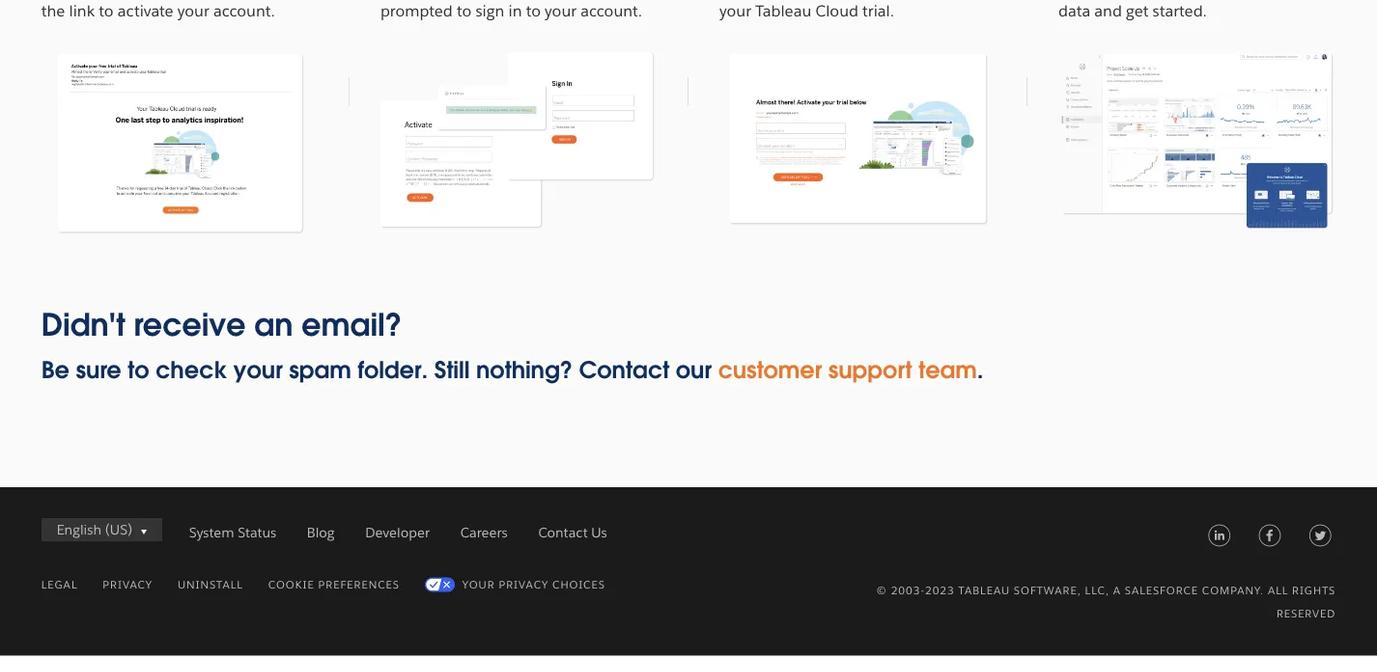 Task type: vqa. For each thing, say whether or not it's contained in the screenshot.
the topmost The Contact
yes



Task type: describe. For each thing, give the bounding box(es) containing it.
system status
[[189, 525, 276, 542]]

uninstall link
[[178, 579, 243, 592]]

choices
[[552, 579, 605, 592]]

english
[[57, 522, 101, 539]]

contact us link
[[538, 525, 607, 542]]

email?
[[301, 306, 402, 345]]

blog link
[[307, 525, 335, 542]]

your
[[462, 579, 495, 592]]

2023
[[925, 584, 955, 598]]

preferences
[[318, 579, 400, 592]]

cookie preferences link
[[268, 579, 400, 592]]

email activation image image
[[41, 38, 319, 241]]

careers link
[[460, 525, 508, 542]]

developer
[[365, 525, 430, 542]]

your privacy choices link
[[425, 579, 605, 592]]

complete form image image
[[380, 38, 658, 241]]

© 2003-2023 tableau software, llc, a salesforce company. all rights reserved
[[876, 584, 1336, 621]]

nothing?
[[476, 356, 573, 386]]

contact inside additional element
[[538, 525, 588, 542]]

sure
[[76, 356, 121, 386]]

system status link
[[189, 525, 276, 542]]

.
[[977, 356, 983, 386]]

customer support team link
[[718, 356, 977, 386]]

a
[[1113, 584, 1121, 598]]

2 start tol trial image image from the left
[[1058, 38, 1336, 241]]

folder.
[[358, 356, 428, 386]]

spam
[[289, 356, 351, 386]]

us
[[591, 525, 607, 542]]

(us)
[[105, 522, 132, 539]]

privacy link
[[103, 579, 153, 592]]

2003-
[[891, 584, 925, 598]]

cookie preferences
[[268, 579, 400, 592]]

rights
[[1292, 584, 1336, 598]]

check
[[156, 356, 227, 386]]

1 start tol trial image image from the left
[[719, 38, 997, 241]]

still
[[434, 356, 470, 386]]



Task type: locate. For each thing, give the bounding box(es) containing it.
©
[[876, 584, 887, 598]]

salesforce
[[1125, 584, 1198, 598]]

cookie
[[268, 579, 315, 592]]

developer link
[[365, 525, 430, 542]]

privacy right 'your'
[[499, 579, 549, 592]]

privacy
[[103, 579, 153, 592], [499, 579, 549, 592]]

0 horizontal spatial start tol trial image image
[[719, 38, 997, 241]]

2 privacy from the left
[[499, 579, 549, 592]]

didn't receive an email?
[[41, 306, 402, 345]]

company.
[[1202, 584, 1264, 598]]

english (us)
[[57, 522, 132, 539]]

system
[[189, 525, 234, 542]]

be sure to check your spam folder. still nothing? contact our customer support team .
[[41, 356, 983, 386]]

privacy down (us)
[[103, 579, 153, 592]]

customer
[[718, 356, 822, 386]]

team
[[918, 356, 977, 386]]

contact left our
[[579, 356, 669, 386]]

llc,
[[1085, 584, 1109, 598]]

your
[[233, 356, 283, 386]]

an
[[254, 306, 293, 345]]

receive
[[134, 306, 246, 345]]

contact
[[579, 356, 669, 386], [538, 525, 588, 542]]

contact us
[[538, 525, 607, 542]]

all
[[1268, 584, 1288, 598]]

1 horizontal spatial privacy
[[499, 579, 549, 592]]

legal link
[[41, 579, 78, 592]]

careers
[[460, 525, 508, 542]]

to
[[128, 356, 149, 386]]

software,
[[1014, 584, 1081, 598]]

0 horizontal spatial privacy
[[103, 579, 153, 592]]

1 horizontal spatial start tol trial image image
[[1058, 38, 1336, 241]]

contact left the us
[[538, 525, 588, 542]]

legal
[[41, 579, 78, 592]]

start tol trial image image
[[719, 38, 997, 241], [1058, 38, 1336, 241]]

reserved
[[1277, 607, 1336, 621]]

status
[[238, 525, 276, 542]]

uninstall
[[178, 579, 243, 592]]

1 vertical spatial contact
[[538, 525, 588, 542]]

additional element
[[0, 514, 1377, 626]]

blog
[[307, 525, 335, 542]]

our
[[676, 356, 712, 386]]

1 privacy from the left
[[103, 579, 153, 592]]

didn't
[[41, 306, 125, 345]]

tableau
[[959, 584, 1010, 598]]

support
[[828, 356, 912, 386]]

0 vertical spatial contact
[[579, 356, 669, 386]]

be
[[41, 356, 69, 386]]

your privacy choices
[[462, 579, 605, 592]]



